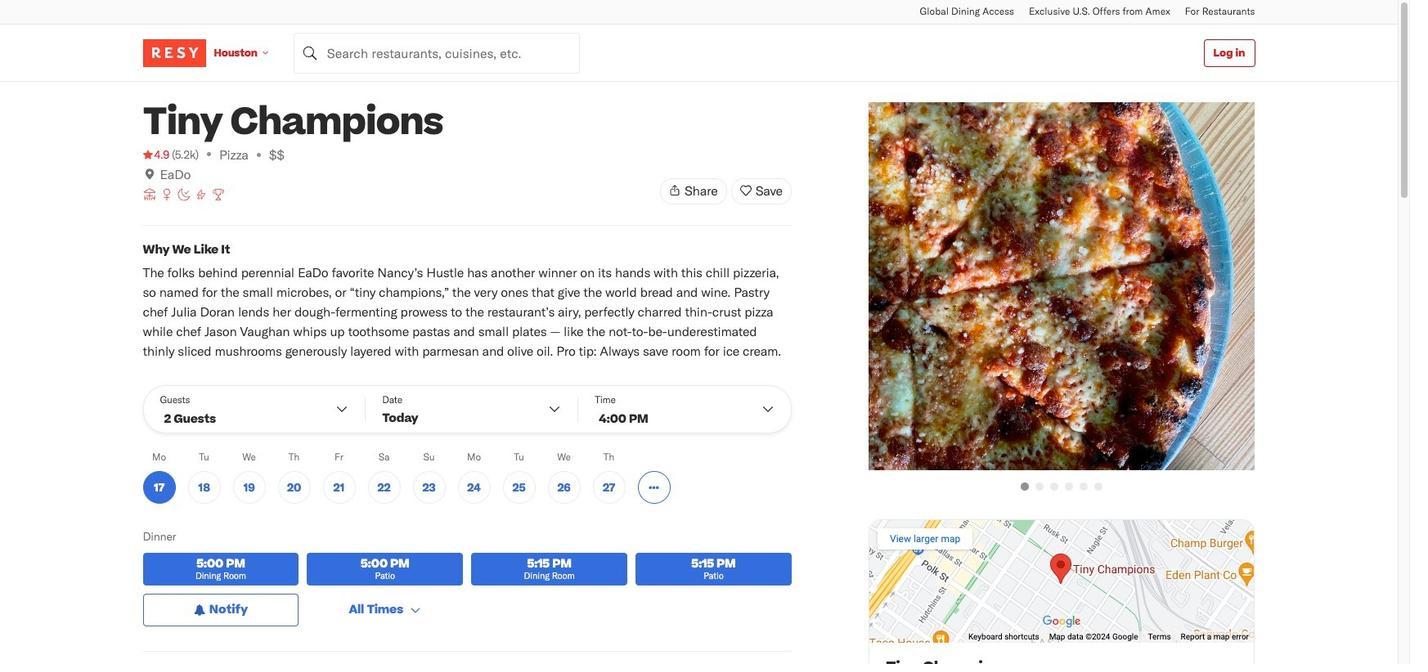 Task type: describe. For each thing, give the bounding box(es) containing it.
4.9 out of 5 stars image
[[143, 146, 169, 163]]



Task type: locate. For each thing, give the bounding box(es) containing it.
Search restaurants, cuisines, etc. text field
[[294, 32, 580, 73]]

None field
[[294, 32, 580, 73]]



Task type: vqa. For each thing, say whether or not it's contained in the screenshot.
4.8 OUT OF 5 STARS icon
no



